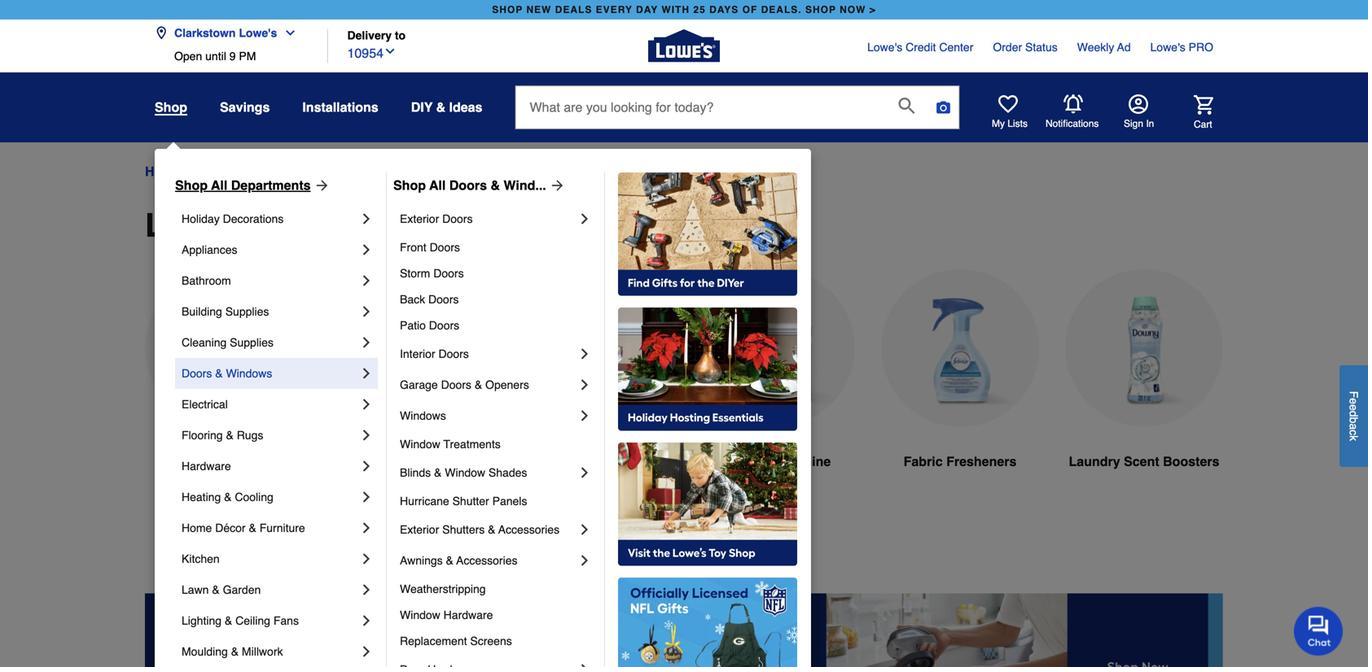 Task type: describe. For each thing, give the bounding box(es) containing it.
laundry scent boosters link
[[1065, 270, 1223, 511]]

status
[[1025, 41, 1058, 54]]

washing machine cleaners link
[[697, 270, 855, 531]]

weatherstripping link
[[400, 577, 593, 603]]

clarkstown lowe's button
[[155, 17, 303, 50]]

& for cooling
[[224, 491, 232, 504]]

lawn & garden link
[[182, 575, 358, 606]]

0 vertical spatial cleaning
[[195, 164, 250, 179]]

weekly
[[1077, 41, 1114, 54]]

1 vertical spatial cleaning supplies link
[[182, 327, 358, 358]]

storm doors
[[400, 267, 464, 280]]

fabric fresheners
[[904, 454, 1017, 470]]

interior doors
[[400, 348, 469, 361]]

chevron right image for moulding & millwork
[[358, 644, 375, 661]]

chevron right image for lawn & garden
[[358, 582, 375, 599]]

supplies down laundry supplies link
[[283, 207, 418, 244]]

c
[[1347, 430, 1361, 436]]

1 e from the top
[[1347, 399, 1361, 405]]

garage
[[400, 379, 438, 392]]

search image
[[899, 98, 915, 114]]

heating
[[182, 491, 221, 504]]

shop all departments link
[[175, 176, 330, 195]]

clarkstown lowe's
[[174, 26, 277, 39]]

days
[[709, 4, 739, 15]]

laundry down shop all departments
[[145, 207, 273, 244]]

scent
[[1124, 454, 1159, 470]]

my
[[992, 118, 1005, 129]]

sign in
[[1124, 118, 1154, 129]]

laundry detergent
[[166, 454, 282, 470]]

0 vertical spatial accessories
[[498, 524, 560, 537]]

& right shutters
[[488, 524, 496, 537]]

chevron down image inside the 10954 button
[[384, 45, 397, 58]]

kitchen link
[[182, 544, 358, 575]]

chevron right image for awnings & accessories
[[577, 553, 593, 569]]

& for ideas
[[436, 100, 446, 115]]

exterior doors link
[[400, 204, 577, 235]]

doors for storm
[[433, 267, 464, 280]]

home for home
[[145, 164, 181, 179]]

holiday
[[182, 213, 220, 226]]

lowe's home improvement lists image
[[998, 94, 1018, 114]]

patio doors
[[400, 319, 459, 332]]

every
[[596, 4, 633, 15]]

lowe's home improvement logo image
[[648, 10, 720, 82]]

chevron right image for home décor & furniture
[[358, 520, 375, 537]]

open
[[174, 50, 202, 63]]

open until 9 pm
[[174, 50, 256, 63]]

& for windows
[[215, 367, 223, 380]]

moulding & millwork
[[182, 646, 283, 659]]

chevron right image for flooring & rugs
[[358, 428, 375, 444]]

shop all departments
[[175, 178, 311, 193]]

>
[[870, 4, 876, 15]]

sign
[[1124, 118, 1143, 129]]

10954 button
[[347, 42, 397, 63]]

0 vertical spatial cleaning supplies
[[195, 164, 308, 179]]

chevron right image for cleaning supplies
[[358, 335, 375, 351]]

1 vertical spatial accessories
[[456, 555, 518, 568]]

0 vertical spatial chevron down image
[[277, 26, 297, 39]]

day
[[636, 4, 658, 15]]

25
[[693, 4, 706, 15]]

electrical
[[182, 398, 228, 411]]

doors for exterior
[[442, 213, 473, 226]]

supplies up exterior doors
[[373, 164, 423, 179]]

to
[[395, 29, 406, 42]]

fans
[[274, 615, 299, 628]]

chevron right image for lighting & ceiling fans
[[358, 613, 375, 630]]

d
[[1347, 411, 1361, 418]]

1 horizontal spatial windows
[[400, 410, 446, 423]]

notifications
[[1046, 118, 1099, 130]]

doors for garage
[[441, 379, 472, 392]]

chevron right image for doors & windows
[[358, 366, 375, 382]]

of
[[742, 4, 758, 15]]

laundry down installations button
[[323, 164, 370, 179]]

lighting & ceiling fans link
[[182, 606, 358, 637]]

doors & windows
[[182, 367, 272, 380]]

orange box of tide washing machine cleaner. image
[[697, 270, 855, 427]]

cart button
[[1171, 95, 1214, 131]]

installations
[[302, 100, 378, 115]]

shop for shop all departments
[[175, 178, 208, 193]]

k
[[1347, 436, 1361, 442]]

garage doors & openers
[[400, 379, 529, 392]]

millwork
[[242, 646, 283, 659]]

9
[[229, 50, 236, 63]]

1 vertical spatial window
[[445, 467, 485, 480]]

washing
[[721, 454, 775, 470]]

white bottle of shout stain remover. image
[[513, 270, 671, 428]]

1 vertical spatial laundry supplies
[[145, 207, 418, 244]]

& for garden
[[212, 584, 220, 597]]

doors up exterior doors link
[[449, 178, 487, 193]]

b
[[1347, 418, 1361, 424]]

shop new deals every day with 25 days of deals. shop now > link
[[489, 0, 879, 20]]

center
[[939, 41, 974, 54]]

savings
[[220, 100, 270, 115]]

order status
[[993, 41, 1058, 54]]

fabric fresheners link
[[881, 270, 1039, 511]]

chevron right image for garage doors & openers
[[577, 377, 593, 393]]

window for hardware
[[400, 609, 440, 622]]

fabric softeners
[[357, 454, 459, 470]]

weekly ad link
[[1077, 39, 1131, 55]]

all for doors
[[429, 178, 446, 193]]

interior doors link
[[400, 339, 577, 370]]

until
[[205, 50, 226, 63]]

home décor & furniture link
[[182, 513, 358, 544]]

more
[[688, 542, 719, 557]]

sign in button
[[1124, 94, 1154, 130]]

replacement screens
[[400, 635, 512, 648]]

holiday decorations link
[[182, 204, 358, 235]]

softeners
[[399, 454, 459, 470]]

my lists
[[992, 118, 1028, 129]]

bathroom
[[182, 274, 231, 287]]

my lists link
[[992, 94, 1028, 130]]

building supplies link
[[182, 296, 358, 327]]

chat invite button image
[[1294, 607, 1344, 657]]

find gifts for the diyer. image
[[618, 173, 797, 296]]

cooling
[[235, 491, 274, 504]]

credit
[[906, 41, 936, 54]]

& for window
[[434, 467, 442, 480]]

location image
[[155, 26, 168, 39]]

& left openers
[[475, 379, 482, 392]]

exterior doors
[[400, 213, 473, 226]]

flooring
[[182, 429, 223, 442]]

lowe's credit center link
[[867, 39, 974, 55]]

holiday hosting essentials. image
[[618, 308, 797, 432]]

shop all doors & wind...
[[393, 178, 546, 193]]

arrow right image for shop all departments
[[311, 178, 330, 194]]

front
[[400, 241, 427, 254]]

hurricane
[[400, 495, 449, 508]]

installations button
[[302, 93, 378, 122]]

1 shop from the left
[[492, 4, 523, 15]]

rugs
[[237, 429, 263, 442]]

laundry stain removers link
[[513, 270, 671, 511]]

exterior for exterior doors
[[400, 213, 439, 226]]

1 vertical spatial cleaning supplies
[[182, 336, 274, 349]]

deals.
[[761, 4, 802, 15]]

patio doors link
[[400, 313, 593, 339]]

0 vertical spatial laundry supplies
[[323, 164, 423, 179]]



Task type: locate. For each thing, give the bounding box(es) containing it.
shop
[[175, 178, 208, 193], [393, 178, 426, 193]]

0 horizontal spatial hardware
[[182, 460, 231, 473]]

chevron right image for hardware
[[358, 459, 375, 475]]

& up electrical
[[215, 367, 223, 380]]

1 horizontal spatial all
[[429, 178, 446, 193]]

& for accessories
[[446, 555, 454, 568]]

back
[[400, 293, 425, 306]]

doors right garage
[[441, 379, 472, 392]]

chevron right image for windows
[[577, 408, 593, 424]]

lawn
[[182, 584, 209, 597]]

clarkstown
[[174, 26, 236, 39]]

chevron right image for blinds & window shades
[[577, 465, 593, 481]]

lowe's inside button
[[239, 26, 277, 39]]

arrow right image
[[311, 178, 330, 194], [546, 178, 566, 194]]

arrow right image for shop all doors & wind...
[[546, 178, 566, 194]]

ad
[[1117, 41, 1131, 54]]

window hardware
[[400, 609, 493, 622]]

1 vertical spatial chevron down image
[[384, 45, 397, 58]]

1 horizontal spatial shop
[[805, 4, 836, 15]]

cleaning supplies up doors & windows
[[182, 336, 274, 349]]

supplies up "holiday decorations" link
[[254, 164, 308, 179]]

all for departments
[[211, 178, 227, 193]]

1 vertical spatial hardware
[[444, 609, 493, 622]]

0 vertical spatial exterior
[[400, 213, 439, 226]]

hardware up replacement screens
[[444, 609, 493, 622]]

0 horizontal spatial all
[[211, 178, 227, 193]]

order status link
[[993, 39, 1058, 55]]

shop up exterior doors
[[393, 178, 426, 193]]

1 horizontal spatial lowe's
[[867, 41, 903, 54]]

building supplies
[[182, 305, 269, 318]]

chevron right image for interior doors
[[577, 346, 593, 362]]

lowe's for lowe's credit center
[[867, 41, 903, 54]]

exterior for exterior shutters & accessories
[[400, 524, 439, 537]]

doors up the garage doors & openers
[[439, 348, 469, 361]]

laundry
[[323, 164, 370, 179], [145, 207, 273, 244], [166, 454, 217, 470], [515, 454, 567, 470], [1069, 454, 1120, 470]]

supplies up doors & windows "link"
[[230, 336, 274, 349]]

2 e from the top
[[1347, 405, 1361, 411]]

cleaning up holiday decorations
[[195, 164, 250, 179]]

exterior shutters & accessories
[[400, 524, 560, 537]]

accessories up weatherstripping link at left
[[456, 555, 518, 568]]

savings button
[[220, 93, 270, 122]]

home up kitchen
[[182, 522, 212, 535]]

officially licensed n f l gifts. shop now. image
[[618, 578, 797, 668]]

fabric left fresheners
[[904, 454, 943, 470]]

laundry stain removers
[[515, 454, 669, 470]]

home
[[145, 164, 181, 179], [182, 522, 212, 535]]

& for ceiling
[[225, 615, 232, 628]]

doors down front doors
[[433, 267, 464, 280]]

window hardware link
[[400, 603, 593, 629]]

shop
[[492, 4, 523, 15], [805, 4, 836, 15]]

0 vertical spatial window
[[400, 438, 440, 451]]

deals
[[555, 4, 592, 15]]

1 vertical spatial cleaning
[[182, 336, 227, 349]]

pro
[[1189, 41, 1214, 54]]

& inside 'link'
[[225, 615, 232, 628]]

doors down storm doors
[[428, 293, 459, 306]]

1 horizontal spatial fabric
[[904, 454, 943, 470]]

2 arrow right image from the left
[[546, 178, 566, 194]]

0 horizontal spatial lowe's
[[239, 26, 277, 39]]

windows up electrical link
[[226, 367, 272, 380]]

chevron down image
[[277, 26, 297, 39], [384, 45, 397, 58]]

heating & cooling
[[182, 491, 274, 504]]

lowe's
[[239, 26, 277, 39], [867, 41, 903, 54], [1150, 41, 1186, 54]]

1 all from the left
[[211, 178, 227, 193]]

0 horizontal spatial chevron down image
[[277, 26, 297, 39]]

window up softeners
[[400, 438, 440, 451]]

weatherstripping
[[400, 583, 486, 596]]

& left cooling
[[224, 491, 232, 504]]

now
[[840, 4, 866, 15]]

doors down back doors
[[429, 319, 459, 332]]

10954
[[347, 46, 384, 61]]

2 all from the left
[[429, 178, 446, 193]]

home link
[[145, 162, 181, 182]]

decorations
[[223, 213, 284, 226]]

& right awnings
[[446, 555, 454, 568]]

exterior down hurricane
[[400, 524, 439, 537]]

1 exterior from the top
[[400, 213, 439, 226]]

hurricane shutter panels link
[[400, 489, 593, 515]]

0 horizontal spatial shop
[[492, 4, 523, 15]]

laundry left 'stain'
[[515, 454, 567, 470]]

shop left new
[[492, 4, 523, 15]]

home décor & furniture
[[182, 522, 305, 535]]

diy & ideas button
[[411, 93, 483, 122]]

garage doors & openers link
[[400, 370, 577, 401]]

doors inside "link"
[[430, 241, 460, 254]]

bottle of downy laundry scent booster. image
[[1065, 270, 1223, 427]]

in
[[1146, 118, 1154, 129]]

flooring & rugs link
[[182, 420, 358, 451]]

1 horizontal spatial chevron down image
[[384, 45, 397, 58]]

2 exterior from the top
[[400, 524, 439, 537]]

chevron right image for holiday decorations
[[358, 211, 375, 227]]

laundry left scent
[[1069, 454, 1120, 470]]

1 vertical spatial home
[[182, 522, 212, 535]]

&
[[436, 100, 446, 115], [491, 178, 500, 193], [215, 367, 223, 380], [475, 379, 482, 392], [226, 429, 234, 442], [434, 467, 442, 480], [224, 491, 232, 504], [249, 522, 256, 535], [488, 524, 496, 537], [446, 555, 454, 568], [212, 584, 220, 597], [225, 615, 232, 628], [231, 646, 239, 659]]

awnings & accessories link
[[400, 546, 577, 577]]

1 arrow right image from the left
[[311, 178, 330, 194]]

lighting & ceiling fans
[[182, 615, 299, 628]]

0 vertical spatial home
[[145, 164, 181, 179]]

0 horizontal spatial windows
[[226, 367, 272, 380]]

camera image
[[935, 99, 952, 116]]

accessories down panels
[[498, 524, 560, 537]]

window for treatments
[[400, 438, 440, 451]]

fabric
[[357, 454, 396, 470], [904, 454, 943, 470]]

fabric for fabric fresheners
[[904, 454, 943, 470]]

laundry supplies link
[[323, 162, 423, 182]]

0 horizontal spatial arrow right image
[[311, 178, 330, 194]]

windows inside "link"
[[226, 367, 272, 380]]

treatments
[[444, 438, 501, 451]]

1 horizontal spatial shop
[[393, 178, 426, 193]]

screens
[[470, 635, 512, 648]]

& left rugs
[[226, 429, 234, 442]]

blinds & window shades
[[400, 467, 527, 480]]

doors for interior
[[439, 348, 469, 361]]

& right diy
[[436, 100, 446, 115]]

1 fabric from the left
[[357, 454, 396, 470]]

order
[[993, 41, 1022, 54]]

fabric left the blinds
[[357, 454, 396, 470]]

laundry down flooring
[[166, 454, 217, 470]]

window inside 'link'
[[400, 609, 440, 622]]

chevron right image
[[358, 211, 375, 227], [358, 273, 375, 289], [577, 346, 593, 362], [358, 366, 375, 382], [577, 377, 593, 393], [358, 397, 375, 413], [577, 408, 593, 424], [358, 459, 375, 475], [577, 465, 593, 481], [577, 522, 593, 538], [358, 551, 375, 568], [577, 553, 593, 569], [358, 582, 375, 599], [358, 613, 375, 630]]

1 vertical spatial exterior
[[400, 524, 439, 537]]

2 shop from the left
[[805, 4, 836, 15]]

accessories
[[498, 524, 560, 537], [456, 555, 518, 568]]

laundry supplies down departments
[[145, 207, 418, 244]]

blue spray bottle of febreze fabric freshener. image
[[881, 270, 1039, 428]]

pm
[[239, 50, 256, 63]]

& left wind...
[[491, 178, 500, 193]]

cleaning down building
[[182, 336, 227, 349]]

arrow right image inside shop all departments link
[[311, 178, 330, 194]]

boosters
[[1163, 454, 1220, 470]]

diy
[[411, 100, 433, 115]]

lowe's home improvement account image
[[1129, 94, 1148, 114]]

laundry scent boosters
[[1069, 454, 1220, 470]]

lowe's left pro
[[1150, 41, 1186, 54]]

lowe's for lowe's pro
[[1150, 41, 1186, 54]]

arrow right image up "holiday decorations" link
[[311, 178, 330, 194]]

doors up electrical
[[182, 367, 212, 380]]

with
[[662, 4, 690, 15]]

1 horizontal spatial hardware
[[444, 609, 493, 622]]

shutters
[[442, 524, 485, 537]]

lowe's inside 'link'
[[867, 41, 903, 54]]

cart
[[1194, 119, 1212, 130]]

0 horizontal spatial shop
[[175, 178, 208, 193]]

& for rugs
[[226, 429, 234, 442]]

window
[[400, 438, 440, 451], [445, 467, 485, 480], [400, 609, 440, 622]]

laundry for bottle of downy laundry scent booster. image
[[1069, 454, 1120, 470]]

supplies
[[254, 164, 308, 179], [373, 164, 423, 179], [283, 207, 418, 244], [225, 305, 269, 318], [230, 336, 274, 349]]

e
[[1347, 399, 1361, 405], [1347, 405, 1361, 411]]

ideas
[[449, 100, 483, 115]]

all
[[211, 178, 227, 193], [429, 178, 446, 193]]

cleaning supplies link up decorations
[[195, 162, 308, 182]]

chevron right image for appliances
[[358, 242, 375, 258]]

replacement
[[400, 635, 467, 648]]

fabric for fabric softeners
[[357, 454, 396, 470]]

window up the replacement
[[400, 609, 440, 622]]

front doors link
[[400, 235, 593, 261]]

lowe's credit center
[[867, 41, 974, 54]]

1 vertical spatial windows
[[400, 410, 446, 423]]

fabric inside "link"
[[904, 454, 943, 470]]

0 horizontal spatial home
[[145, 164, 181, 179]]

laundry for white bottle of shout stain remover. image
[[515, 454, 567, 470]]

& left ceiling
[[225, 615, 232, 628]]

Search Query text field
[[516, 86, 886, 129]]

1 shop from the left
[[175, 178, 208, 193]]

windows down garage
[[400, 410, 446, 423]]

green container of gain laundry detergent. image
[[145, 270, 303, 427]]

lists
[[1008, 118, 1028, 129]]

laundry supplies down installations button
[[323, 164, 423, 179]]

chevron right image for exterior doors
[[577, 211, 593, 227]]

laundry for green container of gain laundry detergent. "image"
[[166, 454, 217, 470]]

f e e d b a c k
[[1347, 392, 1361, 442]]

show
[[649, 542, 684, 557]]

& for millwork
[[231, 646, 239, 659]]

blue bottle of downy fabric softener. image
[[329, 270, 487, 427]]

shop up holiday
[[175, 178, 208, 193]]

e up b
[[1347, 405, 1361, 411]]

arrow right image up exterior doors link
[[546, 178, 566, 194]]

lowe's up pm
[[239, 26, 277, 39]]

window up hurricane shutter panels
[[445, 467, 485, 480]]

all up exterior doors
[[429, 178, 446, 193]]

cleaning supplies link up doors & windows
[[182, 327, 358, 358]]

exterior up front at the top of the page
[[400, 213, 439, 226]]

0 horizontal spatial fabric
[[357, 454, 396, 470]]

laundry detergent link
[[145, 270, 303, 511]]

0 vertical spatial cleaning supplies link
[[195, 162, 308, 182]]

doors for back
[[428, 293, 459, 306]]

home down shop "button"
[[145, 164, 181, 179]]

back doors
[[400, 293, 459, 306]]

0 vertical spatial windows
[[226, 367, 272, 380]]

blinds
[[400, 467, 431, 480]]

& right "lawn"
[[212, 584, 220, 597]]

windows link
[[400, 401, 577, 432]]

chevron right image for electrical
[[358, 397, 375, 413]]

2 fabric from the left
[[904, 454, 943, 470]]

2 vertical spatial window
[[400, 609, 440, 622]]

home for home décor & furniture
[[182, 522, 212, 535]]

supplies down bathroom link
[[225, 305, 269, 318]]

cleaning supplies up decorations
[[195, 164, 308, 179]]

1 horizontal spatial arrow right image
[[546, 178, 566, 194]]

2 shop from the left
[[393, 178, 426, 193]]

& right the blinds
[[434, 467, 442, 480]]

lowe's home improvement cart image
[[1194, 95, 1214, 115]]

2 horizontal spatial lowe's
[[1150, 41, 1186, 54]]

chevron right image for bathroom
[[358, 273, 375, 289]]

None search field
[[515, 86, 960, 144]]

lowe's home improvement notification center image
[[1064, 95, 1083, 114]]

& inside button
[[436, 100, 446, 115]]

appliances
[[182, 244, 237, 257]]

chevron right image for exterior shutters & accessories
[[577, 522, 593, 538]]

bathroom link
[[182, 266, 358, 296]]

stain
[[570, 454, 602, 470]]

visit the lowe's toy shop. image
[[618, 443, 797, 567]]

cleaning supplies
[[195, 164, 308, 179], [182, 336, 274, 349]]

hardware inside 'link'
[[444, 609, 493, 622]]

doors inside "link"
[[182, 367, 212, 380]]

0 vertical spatial hardware
[[182, 460, 231, 473]]

doors down shop all doors & wind...
[[442, 213, 473, 226]]

arrow right image inside shop all doors & wind... link
[[546, 178, 566, 194]]

departments
[[231, 178, 311, 193]]

panels
[[492, 495, 527, 508]]

doors for patio
[[429, 319, 459, 332]]

chevron right image for building supplies
[[358, 304, 375, 320]]

supplies inside 'link'
[[225, 305, 269, 318]]

lowe's pro link
[[1150, 39, 1214, 55]]

shop for shop all doors & wind...
[[393, 178, 426, 193]]

doors up storm doors
[[430, 241, 460, 254]]

hurricane shutter panels
[[400, 495, 527, 508]]

lighting
[[182, 615, 222, 628]]

shop left now
[[805, 4, 836, 15]]

all up holiday decorations
[[211, 178, 227, 193]]

chevron right image for kitchen
[[358, 551, 375, 568]]

lowe's left 'credit'
[[867, 41, 903, 54]]

doors for front
[[430, 241, 460, 254]]

& left the millwork
[[231, 646, 239, 659]]

chevron right image
[[577, 211, 593, 227], [358, 242, 375, 258], [358, 304, 375, 320], [358, 335, 375, 351], [358, 428, 375, 444], [358, 489, 375, 506], [358, 520, 375, 537], [358, 644, 375, 661], [577, 662, 593, 668]]

awnings
[[400, 555, 443, 568]]

advertisement region
[[145, 594, 1223, 668]]

a
[[1347, 424, 1361, 430]]

& right décor
[[249, 522, 256, 535]]

1 horizontal spatial home
[[182, 522, 212, 535]]

hardware down flooring
[[182, 460, 231, 473]]

windows
[[226, 367, 272, 380], [400, 410, 446, 423]]

chevron right image for heating & cooling
[[358, 489, 375, 506]]

lawn & garden
[[182, 584, 261, 597]]

e up d
[[1347, 399, 1361, 405]]



Task type: vqa. For each thing, say whether or not it's contained in the screenshot.
millwork in the left bottom of the page
yes



